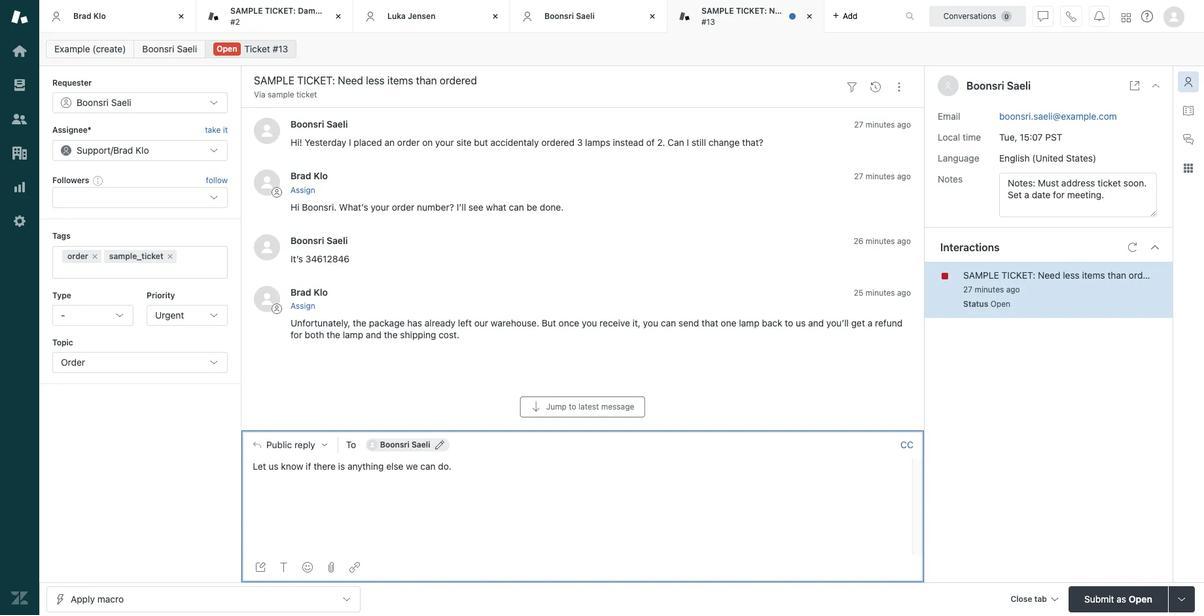 Task type: describe. For each thing, give the bounding box(es) containing it.
conversationlabel log
[[241, 108, 924, 431]]

klo inside assignee* element
[[136, 145, 149, 156]]

displays possible ticket submission types image
[[1177, 594, 1187, 604]]

example
[[54, 43, 90, 54]]

2 i from the left
[[687, 137, 689, 148]]

assign button for hi
[[291, 184, 315, 196]]

refund
[[875, 317, 903, 329]]

it
[[223, 125, 228, 135]]

saeli inside secondary element
[[177, 43, 197, 54]]

take it
[[205, 125, 228, 135]]

brad down it's
[[291, 286, 311, 298]]

submit
[[1085, 593, 1114, 604]]

ticket actions image
[[894, 82, 905, 92]]

ago for hi boonsri. what's your order number? i'll see what can be done.
[[897, 172, 911, 182]]

boonsri saeli link inside secondary element
[[134, 40, 206, 58]]

get started image
[[11, 43, 28, 60]]

once
[[559, 317, 579, 329]]

jump to latest message
[[546, 402, 634, 412]]

order
[[61, 357, 85, 368]]

1 vertical spatial order
[[392, 201, 415, 213]]

back
[[762, 317, 783, 329]]

ago for it's 34612846
[[897, 236, 911, 246]]

Notes: Must address ticket soon. Set a date for meeting. text field
[[1000, 173, 1157, 217]]

secondary element
[[39, 36, 1204, 62]]

close image inside #13 'tab'
[[803, 10, 816, 23]]

klo up boonsri.
[[314, 170, 328, 182]]

hide composer image
[[577, 425, 588, 436]]

close tab button
[[1005, 586, 1064, 614]]

minutes inside "sample ticket: need less items than ordered 27 minutes ago status open"
[[975, 284, 1004, 294]]

main element
[[0, 0, 39, 615]]

unfortunately,
[[291, 317, 350, 329]]

- button
[[52, 305, 134, 326]]

but
[[542, 317, 556, 329]]

topic element
[[52, 352, 228, 373]]

button displays agent's chat status as invisible. image
[[1038, 11, 1049, 21]]

user image
[[945, 82, 952, 90]]

2 horizontal spatial the
[[384, 329, 398, 340]]

take
[[205, 125, 221, 135]]

status
[[964, 299, 989, 309]]

27 for 27 minutes ago text field
[[854, 120, 864, 130]]

let us know if there is anything else we can do.
[[253, 461, 452, 472]]

luka jensen
[[388, 11, 436, 21]]

25 minutes ago
[[854, 288, 911, 298]]

add attachment image
[[326, 562, 336, 573]]

lamps
[[585, 137, 611, 148]]

open inside "sample ticket: need less items than ordered 27 minutes ago status open"
[[991, 299, 1011, 309]]

notifications image
[[1094, 11, 1105, 21]]

edit user image
[[436, 440, 445, 450]]

boonsri.saeli@example.com
[[1000, 110, 1117, 121]]

cc button
[[901, 439, 914, 451]]

#13 inside secondary element
[[273, 43, 288, 54]]

saeli inside tab
[[576, 11, 595, 21]]

our
[[474, 317, 488, 329]]

#2
[[230, 17, 240, 27]]

0 vertical spatial your
[[435, 137, 454, 148]]

requester element
[[52, 93, 228, 113]]

3 avatar image from the top
[[254, 234, 280, 260]]

25
[[854, 288, 864, 298]]

0 horizontal spatial the
[[327, 329, 340, 340]]

to inside unfortunately, the package has already left our warehouse. but once you receive it, you can send that one lamp back to us and you'll get a refund for both the lamp and the shipping cost.
[[785, 317, 794, 329]]

an
[[385, 137, 395, 148]]

ago inside "sample ticket: need less items than ordered 27 minutes ago status open"
[[1006, 284, 1020, 294]]

if
[[306, 461, 311, 472]]

1 i from the left
[[349, 137, 351, 148]]

less
[[1063, 269, 1080, 281]]

number?
[[417, 201, 454, 213]]

via sample ticket
[[254, 90, 317, 99]]

klo inside "tab"
[[93, 11, 106, 21]]

minutes for hi boonsri. what's your order number? i'll see what can be done.
[[866, 172, 895, 182]]

boonsri inside secondary element
[[142, 43, 174, 54]]

brad klo link for hi
[[291, 170, 328, 182]]

klo up unfortunately,
[[314, 286, 328, 298]]

submit as open
[[1085, 593, 1153, 604]]

get
[[851, 317, 865, 329]]

i'll
[[457, 201, 466, 213]]

assign button for unfortunately,
[[291, 300, 315, 312]]

support
[[77, 145, 111, 156]]

27 for the topmost 27 minutes ago text box
[[854, 172, 864, 182]]

2 you from the left
[[643, 317, 658, 329]]

email
[[938, 110, 961, 121]]

apply macro
[[71, 593, 124, 604]]

0 horizontal spatial and
[[366, 329, 382, 340]]

english
[[1000, 152, 1030, 163]]

urgent button
[[147, 305, 228, 326]]

warehouse.
[[491, 317, 539, 329]]

that
[[702, 317, 718, 329]]

25 minutes ago text field
[[854, 288, 911, 298]]

organizations image
[[11, 145, 28, 162]]

boonsri saeli up "we"
[[380, 440, 430, 450]]

one
[[721, 317, 737, 329]]

boonsri saeli tab
[[511, 0, 668, 33]]

it,
[[633, 317, 641, 329]]

assign for unfortunately,
[[291, 301, 315, 311]]

boonsri saeli up yesterday
[[291, 119, 348, 130]]

1 horizontal spatial the
[[353, 317, 367, 329]]

can inside unfortunately, the package has already left our warehouse. but once you receive it, you can send that one lamp back to us and you'll get a refund for both the lamp and the shipping cost.
[[661, 317, 676, 329]]

be
[[527, 201, 537, 213]]

1 horizontal spatial 27 minutes ago text field
[[964, 284, 1020, 294]]

what's
[[339, 201, 368, 213]]

tue,
[[1000, 131, 1018, 142]]

view more details image
[[1130, 81, 1140, 91]]

what
[[486, 201, 507, 213]]

cc
[[901, 439, 914, 450]]

3
[[577, 137, 583, 148]]

topic
[[52, 338, 73, 348]]

reply
[[295, 440, 315, 450]]

jump
[[546, 402, 567, 412]]

us inside unfortunately, the package has already left our warehouse. but once you receive it, you can send that one lamp back to us and you'll get a refund for both the lamp and the shipping cost.
[[796, 317, 806, 329]]

remove image for sample_ticket
[[166, 252, 174, 260]]

damaged
[[298, 6, 335, 16]]

macro
[[97, 593, 124, 604]]

boonsri saeli right user icon
[[967, 80, 1031, 92]]

ticket: for damaged
[[265, 6, 296, 16]]

hi boonsri. what's your order number? i'll see what can be done.
[[291, 201, 564, 213]]

to
[[346, 439, 356, 450]]

as
[[1117, 593, 1127, 604]]

1 horizontal spatial lamp
[[739, 317, 760, 329]]

accidentaly
[[491, 137, 539, 148]]

interactions
[[941, 241, 1000, 253]]

tab
[[1035, 594, 1047, 604]]

sample ticket: need less items than ordered 27 minutes ago status open
[[964, 269, 1162, 309]]

time
[[963, 131, 981, 142]]

items
[[1082, 269, 1105, 281]]

public reply button
[[242, 431, 338, 459]]

insert emojis image
[[302, 562, 313, 573]]

1 avatar image from the top
[[254, 118, 280, 144]]

Subject field
[[251, 73, 838, 88]]

brad klo
[[73, 11, 106, 21]]

remove image for order
[[91, 252, 99, 260]]

for
[[291, 329, 302, 340]]

send
[[679, 317, 699, 329]]

2 avatar image from the top
[[254, 170, 280, 196]]

ago for unfortunately, the package has already left our warehouse. but once you receive it, you can send that one lamp back to us and you'll get a refund for both the lamp and the shipping cost.
[[897, 288, 911, 298]]

draft mode image
[[255, 562, 266, 573]]

zendesk support image
[[11, 9, 28, 26]]

boonsri inside requester element
[[77, 97, 109, 108]]

4 avatar image from the top
[[254, 286, 280, 312]]

than
[[1108, 269, 1127, 281]]

26 minutes ago text field
[[854, 236, 911, 246]]

site
[[457, 137, 472, 148]]

receive
[[600, 317, 630, 329]]

27 inside "sample ticket: need less items than ordered 27 minutes ago status open"
[[964, 284, 973, 294]]

hi!
[[291, 137, 302, 148]]

0 horizontal spatial lamp
[[343, 329, 363, 340]]

followers
[[52, 175, 89, 185]]

anything
[[348, 461, 384, 472]]



Task type: vqa. For each thing, say whether or not it's contained in the screenshot.
Unfortunately, Assign
yes



Task type: locate. For each thing, give the bounding box(es) containing it.
#13
[[702, 17, 715, 27], [273, 43, 288, 54]]

do.
[[438, 461, 452, 472]]

and left you'll
[[808, 317, 824, 329]]

ticket: left damaged
[[265, 6, 296, 16]]

0 vertical spatial ticket:
[[265, 6, 296, 16]]

1 vertical spatial 27 minutes ago
[[854, 172, 911, 182]]

it's
[[291, 253, 303, 264]]

1 vertical spatial brad klo assign
[[291, 286, 328, 311]]

can
[[509, 201, 524, 213], [661, 317, 676, 329], [420, 461, 436, 472]]

1 horizontal spatial close image
[[803, 10, 816, 23]]

1 vertical spatial assign button
[[291, 300, 315, 312]]

we
[[406, 461, 418, 472]]

support / brad klo
[[77, 145, 149, 156]]

both
[[305, 329, 324, 340]]

the left 'package'
[[353, 317, 367, 329]]

sample ticket: damaged product #2
[[230, 6, 367, 27]]

minutes for it's 34612846
[[866, 236, 895, 246]]

latest
[[579, 402, 599, 412]]

27 down filter icon on the top right of the page
[[854, 120, 864, 130]]

ticket: inside "sample ticket: need less items than ordered 27 minutes ago status open"
[[1002, 269, 1036, 281]]

to right jump
[[569, 402, 576, 412]]

1 horizontal spatial close image
[[332, 10, 345, 23]]

-
[[61, 310, 65, 321]]

#13 inside 'tab'
[[702, 17, 715, 27]]

2 27 minutes ago from the top
[[854, 172, 911, 182]]

english (united states)
[[1000, 152, 1097, 163]]

minutes right 25
[[866, 288, 895, 298]]

0 horizontal spatial open
[[217, 44, 237, 54]]

local
[[938, 131, 960, 142]]

0 vertical spatial 27 minutes ago text field
[[854, 172, 911, 182]]

0 horizontal spatial ticket:
[[265, 6, 296, 16]]

can for be
[[509, 201, 524, 213]]

admin image
[[11, 213, 28, 230]]

but
[[474, 137, 488, 148]]

0 horizontal spatial sample
[[230, 6, 263, 16]]

close image up secondary element
[[646, 10, 659, 23]]

1 vertical spatial #13
[[273, 43, 288, 54]]

1 vertical spatial brad klo link
[[291, 286, 328, 298]]

0 horizontal spatial remove image
[[91, 252, 99, 260]]

order
[[397, 137, 420, 148], [392, 201, 415, 213], [67, 251, 88, 261]]

public
[[266, 440, 292, 450]]

has
[[407, 317, 422, 329]]

27 minutes ago text field up "status"
[[964, 284, 1020, 294]]

brad right 'support'
[[113, 145, 133, 156]]

you right it, on the right of page
[[643, 317, 658, 329]]

1 horizontal spatial sample
[[964, 269, 999, 281]]

0 vertical spatial assign button
[[291, 184, 315, 196]]

product
[[337, 6, 367, 16]]

brad klo link up boonsri.
[[291, 170, 328, 182]]

ordered inside "sample ticket: need less items than ordered 27 minutes ago status open"
[[1129, 269, 1162, 281]]

info on adding followers image
[[93, 175, 104, 186]]

assign up unfortunately,
[[291, 301, 315, 311]]

i left placed in the left of the page
[[349, 137, 351, 148]]

27 minutes ago text field
[[854, 172, 911, 182], [964, 284, 1020, 294]]

27
[[854, 120, 864, 130], [854, 172, 864, 182], [964, 284, 973, 294]]

1 vertical spatial to
[[569, 402, 576, 412]]

2 horizontal spatial close image
[[1151, 81, 1161, 91]]

27 down 27 minutes ago text field
[[854, 172, 864, 182]]

ticket #13
[[244, 43, 288, 54]]

reporting image
[[11, 179, 28, 196]]

can left be
[[509, 201, 524, 213]]

minutes right "26" in the right top of the page
[[866, 236, 895, 246]]

the down 'package'
[[384, 329, 398, 340]]

brad inside assignee* element
[[113, 145, 133, 156]]

1 horizontal spatial #13
[[702, 17, 715, 27]]

1 vertical spatial ordered
[[1129, 269, 1162, 281]]

0 vertical spatial brad klo link
[[291, 170, 328, 182]]

0 horizontal spatial can
[[420, 461, 436, 472]]

1 vertical spatial and
[[366, 329, 382, 340]]

lamp down unfortunately,
[[343, 329, 363, 340]]

brad klo assign for hi
[[291, 170, 328, 195]]

it's 34612846
[[291, 253, 350, 264]]

order down tags
[[67, 251, 88, 261]]

ticket:
[[265, 6, 296, 16], [1002, 269, 1036, 281]]

26
[[854, 236, 864, 246]]

close image for luka jensen
[[489, 10, 502, 23]]

sample for damaged
[[230, 6, 263, 16]]

0 horizontal spatial to
[[569, 402, 576, 412]]

boonsri saeli
[[545, 11, 595, 21], [142, 43, 197, 54], [967, 80, 1031, 92], [77, 97, 131, 108], [291, 119, 348, 130], [291, 235, 348, 246], [380, 440, 430, 450]]

0 vertical spatial order
[[397, 137, 420, 148]]

ticket: for need
[[1002, 269, 1036, 281]]

open inside secondary element
[[217, 44, 237, 54]]

(create)
[[93, 43, 126, 54]]

tags
[[52, 231, 71, 241]]

example (create)
[[54, 43, 126, 54]]

boonsri saeli link up yesterday
[[291, 119, 348, 130]]

hi! yesterday i placed an order on your site but accidentaly ordered 3 lamps instead of 2. can i still change that?
[[291, 137, 764, 148]]

assign button up unfortunately,
[[291, 300, 315, 312]]

get help image
[[1142, 10, 1153, 22]]

filter image
[[847, 82, 857, 92]]

assign button up hi
[[291, 184, 315, 196]]

your right on
[[435, 137, 454, 148]]

via
[[254, 90, 266, 99]]

close image inside luka jensen tab
[[489, 10, 502, 23]]

tab
[[196, 0, 367, 33]]

on
[[422, 137, 433, 148]]

done.
[[540, 201, 564, 213]]

1 vertical spatial sample
[[964, 269, 999, 281]]

close image left add popup button
[[803, 10, 816, 23]]

#13 tab
[[668, 0, 825, 33]]

add link (cmd k) image
[[350, 562, 360, 573]]

message
[[601, 402, 634, 412]]

2 vertical spatial order
[[67, 251, 88, 261]]

ordered left 3
[[542, 137, 575, 148]]

boonsri saeli link
[[134, 40, 206, 58], [291, 119, 348, 130], [291, 235, 348, 246]]

remove image right sample_ticket
[[166, 252, 174, 260]]

2 assign button from the top
[[291, 300, 315, 312]]

ticket: left need
[[1002, 269, 1036, 281]]

close image inside brad klo "tab"
[[175, 10, 188, 23]]

1 close image from the left
[[175, 10, 188, 23]]

0 vertical spatial brad klo assign
[[291, 170, 328, 195]]

boonsri saeli link right (create)
[[134, 40, 206, 58]]

0 vertical spatial can
[[509, 201, 524, 213]]

0 horizontal spatial 27 minutes ago text field
[[854, 172, 911, 182]]

close image right view more details image
[[1151, 81, 1161, 91]]

27 minutes ago
[[854, 120, 911, 130], [854, 172, 911, 182]]

views image
[[11, 77, 28, 94]]

27 minutes ago down events icon at the right of page
[[854, 120, 911, 130]]

2 close image from the left
[[332, 10, 345, 23]]

conversations button
[[929, 6, 1026, 27]]

events image
[[871, 82, 881, 92]]

2 vertical spatial 27
[[964, 284, 973, 294]]

boonsri inside tab
[[545, 11, 574, 21]]

0 horizontal spatial close image
[[646, 10, 659, 23]]

that?
[[742, 137, 764, 148]]

assign for hi
[[291, 185, 315, 195]]

package
[[369, 317, 405, 329]]

jump to latest message button
[[520, 397, 645, 417]]

user image
[[946, 83, 951, 89]]

1 horizontal spatial can
[[509, 201, 524, 213]]

1 vertical spatial boonsri saeli link
[[291, 119, 348, 130]]

/
[[111, 145, 113, 156]]

0 horizontal spatial i
[[349, 137, 351, 148]]

1 horizontal spatial i
[[687, 137, 689, 148]]

brad klo assign up boonsri.
[[291, 170, 328, 195]]

1 remove image from the left
[[91, 252, 99, 260]]

0 vertical spatial sample
[[230, 6, 263, 16]]

boonsri.saeli@example.com image
[[367, 440, 378, 450]]

0 vertical spatial boonsri saeli link
[[134, 40, 206, 58]]

order right the an
[[397, 137, 420, 148]]

2 vertical spatial boonsri saeli link
[[291, 235, 348, 246]]

can for do.
[[420, 461, 436, 472]]

0 horizontal spatial your
[[371, 201, 389, 213]]

public reply
[[266, 440, 315, 450]]

you'll
[[827, 317, 849, 329]]

boonsri saeli down requester
[[77, 97, 131, 108]]

sample
[[268, 90, 294, 99]]

sample
[[230, 6, 263, 16], [964, 269, 999, 281]]

2 horizontal spatial close image
[[489, 10, 502, 23]]

sample inside "sample ticket: need less items than ordered 27 minutes ago status open"
[[964, 269, 999, 281]]

follow
[[206, 175, 228, 185]]

1 assign from the top
[[291, 185, 315, 195]]

can
[[668, 137, 684, 148]]

jensen
[[408, 11, 436, 21]]

to
[[785, 317, 794, 329], [569, 402, 576, 412]]

add
[[843, 11, 858, 21]]

0 vertical spatial to
[[785, 317, 794, 329]]

cost.
[[439, 329, 460, 340]]

followers element
[[52, 187, 228, 208]]

boonsri saeli link for it's
[[291, 235, 348, 246]]

us right back
[[796, 317, 806, 329]]

2 horizontal spatial open
[[1129, 593, 1153, 604]]

us inside text box
[[269, 461, 279, 472]]

sample for need
[[964, 269, 999, 281]]

zendesk image
[[11, 590, 28, 607]]

instead
[[613, 137, 644, 148]]

0 vertical spatial 27
[[854, 120, 864, 130]]

language
[[938, 152, 980, 163]]

i left the still
[[687, 137, 689, 148]]

brad klo link up unfortunately,
[[291, 286, 328, 298]]

yesterday
[[305, 137, 346, 148]]

remove image left sample_ticket
[[91, 252, 99, 260]]

0 horizontal spatial #13
[[273, 43, 288, 54]]

1 vertical spatial assign
[[291, 301, 315, 311]]

brad up hi
[[291, 170, 311, 182]]

1 horizontal spatial open
[[991, 299, 1011, 309]]

assign up hi
[[291, 185, 315, 195]]

close image
[[175, 10, 188, 23], [332, 10, 345, 23], [489, 10, 502, 23]]

27 minutes ago text field down 27 minutes ago text field
[[854, 172, 911, 182]]

hi
[[291, 201, 300, 213]]

minutes
[[866, 120, 895, 130], [866, 172, 895, 182], [866, 236, 895, 246], [975, 284, 1004, 294], [866, 288, 895, 298]]

tab containing sample ticket: damaged product
[[196, 0, 367, 33]]

1 vertical spatial lamp
[[343, 329, 363, 340]]

brad klo assign for unfortunately,
[[291, 286, 328, 311]]

brad klo link
[[291, 170, 328, 182], [291, 286, 328, 298]]

minutes down events icon at the right of page
[[866, 120, 895, 130]]

1 vertical spatial open
[[991, 299, 1011, 309]]

the down unfortunately,
[[327, 329, 340, 340]]

lamp right 'one' at the right of page
[[739, 317, 760, 329]]

boonsri saeli inside secondary element
[[142, 43, 197, 54]]

2 vertical spatial open
[[1129, 593, 1153, 604]]

1 horizontal spatial your
[[435, 137, 454, 148]]

boonsri saeli right (create)
[[142, 43, 197, 54]]

1 assign button from the top
[[291, 184, 315, 196]]

1 horizontal spatial you
[[643, 317, 658, 329]]

zendesk products image
[[1122, 13, 1131, 22]]

1 horizontal spatial remove image
[[166, 252, 174, 260]]

conversations
[[944, 11, 996, 21]]

1 horizontal spatial us
[[796, 317, 806, 329]]

luka jensen tab
[[353, 0, 511, 33]]

minutes for unfortunately, the package has already left our warehouse. but once you receive it, you can send that one lamp back to us and you'll get a refund for both the lamp and the shipping cost.
[[866, 288, 895, 298]]

0 vertical spatial and
[[808, 317, 824, 329]]

you right once
[[582, 317, 597, 329]]

close
[[1011, 594, 1033, 604]]

open right "status"
[[991, 299, 1011, 309]]

2 vertical spatial can
[[420, 461, 436, 472]]

sample inside sample ticket: damaged product #2
[[230, 6, 263, 16]]

0 vertical spatial us
[[796, 317, 806, 329]]

can left send
[[661, 317, 676, 329]]

brad klo assign
[[291, 170, 328, 195], [291, 286, 328, 311]]

brad klo tab
[[39, 0, 196, 33]]

1 27 minutes ago from the top
[[854, 120, 911, 130]]

boonsri saeli link for hi!
[[291, 119, 348, 130]]

1 horizontal spatial ordered
[[1129, 269, 1162, 281]]

27 minutes ago down 27 minutes ago text field
[[854, 172, 911, 182]]

boonsri saeli up it's 34612846
[[291, 235, 348, 246]]

ticket
[[244, 43, 270, 54]]

avatar image
[[254, 118, 280, 144], [254, 170, 280, 196], [254, 234, 280, 260], [254, 286, 280, 312]]

ticket: inside sample ticket: damaged product #2
[[265, 6, 296, 16]]

tabs tab list
[[39, 0, 892, 33]]

0 vertical spatial assign
[[291, 185, 315, 195]]

0 horizontal spatial close image
[[175, 10, 188, 23]]

1 brad klo assign from the top
[[291, 170, 328, 195]]

order left number?
[[392, 201, 415, 213]]

sample up #2
[[230, 6, 263, 16]]

open right the as
[[1129, 593, 1153, 604]]

follow button
[[206, 175, 228, 187]]

to inside button
[[569, 402, 576, 412]]

already
[[425, 317, 456, 329]]

local time
[[938, 131, 981, 142]]

2 brad klo link from the top
[[291, 286, 328, 298]]

27 minutes ago text field
[[854, 120, 911, 130]]

0 vertical spatial open
[[217, 44, 237, 54]]

apps image
[[1183, 163, 1194, 173]]

1 horizontal spatial ticket:
[[1002, 269, 1036, 281]]

placed
[[354, 137, 382, 148]]

brad inside "tab"
[[73, 11, 91, 21]]

2 assign from the top
[[291, 301, 315, 311]]

1 horizontal spatial and
[[808, 317, 824, 329]]

brad up "example (create)"
[[73, 11, 91, 21]]

27 up "status"
[[964, 284, 973, 294]]

need
[[1038, 269, 1061, 281]]

left
[[458, 317, 472, 329]]

brad klo assign up unfortunately,
[[291, 286, 328, 311]]

type
[[52, 290, 71, 300]]

customers image
[[11, 111, 28, 128]]

boonsri saeli up secondary element
[[545, 11, 595, 21]]

0 vertical spatial ordered
[[542, 137, 575, 148]]

ordered inside conversationlabel log
[[542, 137, 575, 148]]

boonsri saeli link up it's 34612846
[[291, 235, 348, 246]]

2 brad klo assign from the top
[[291, 286, 328, 311]]

klo right /
[[136, 145, 149, 156]]

1 vertical spatial 27 minutes ago text field
[[964, 284, 1020, 294]]

2 remove image from the left
[[166, 252, 174, 260]]

brad klo link for unfortunately,
[[291, 286, 328, 298]]

see
[[469, 201, 484, 213]]

remove image
[[91, 252, 99, 260], [166, 252, 174, 260]]

of
[[646, 137, 655, 148]]

0 horizontal spatial us
[[269, 461, 279, 472]]

(united
[[1032, 152, 1064, 163]]

1 you from the left
[[582, 317, 597, 329]]

2 horizontal spatial can
[[661, 317, 676, 329]]

let
[[253, 461, 266, 472]]

ordered right than
[[1129, 269, 1162, 281]]

brad
[[73, 11, 91, 21], [113, 145, 133, 156], [291, 170, 311, 182], [291, 286, 311, 298]]

1 vertical spatial us
[[269, 461, 279, 472]]

the
[[353, 317, 367, 329], [327, 329, 340, 340], [384, 329, 398, 340]]

sample up "status"
[[964, 269, 999, 281]]

0 vertical spatial 27 minutes ago
[[854, 120, 911, 130]]

knowledge image
[[1183, 105, 1194, 116]]

close image
[[646, 10, 659, 23], [803, 10, 816, 23], [1151, 81, 1161, 91]]

klo up "example (create)"
[[93, 11, 106, 21]]

boonsri saeli inside boonsri saeli tab
[[545, 11, 595, 21]]

2.
[[657, 137, 665, 148]]

1 vertical spatial 27
[[854, 172, 864, 182]]

example (create) button
[[46, 40, 134, 58]]

to right back
[[785, 317, 794, 329]]

open down #2
[[217, 44, 237, 54]]

us right let
[[269, 461, 279, 472]]

Public reply composer text field
[[247, 459, 909, 486]]

close tab
[[1011, 594, 1047, 604]]

boonsri saeli inside requester element
[[77, 97, 131, 108]]

1 vertical spatial can
[[661, 317, 676, 329]]

0 vertical spatial lamp
[[739, 317, 760, 329]]

and down 'package'
[[366, 329, 382, 340]]

can inside text box
[[420, 461, 436, 472]]

close image for brad klo
[[175, 10, 188, 23]]

3 close image from the left
[[489, 10, 502, 23]]

0 horizontal spatial you
[[582, 317, 597, 329]]

0 vertical spatial #13
[[702, 17, 715, 27]]

priority
[[147, 290, 175, 300]]

0 horizontal spatial ordered
[[542, 137, 575, 148]]

1 vertical spatial ticket:
[[1002, 269, 1036, 281]]

1 brad klo link from the top
[[291, 170, 328, 182]]

customer context image
[[1183, 77, 1194, 87]]

1 horizontal spatial to
[[785, 317, 794, 329]]

your right what's
[[371, 201, 389, 213]]

format text image
[[279, 562, 289, 573]]

saeli inside requester element
[[111, 97, 131, 108]]

can right "we"
[[420, 461, 436, 472]]

states)
[[1066, 152, 1097, 163]]

1 vertical spatial your
[[371, 201, 389, 213]]

apply
[[71, 593, 95, 604]]

there
[[314, 461, 336, 472]]

assignee* element
[[52, 140, 228, 161]]

saeli
[[576, 11, 595, 21], [177, 43, 197, 54], [1007, 80, 1031, 92], [111, 97, 131, 108], [327, 119, 348, 130], [327, 235, 348, 246], [412, 440, 430, 450]]

close image inside boonsri saeli tab
[[646, 10, 659, 23]]

minutes up "status"
[[975, 284, 1004, 294]]

know
[[281, 461, 303, 472]]

minutes down 27 minutes ago text field
[[866, 172, 895, 182]]



